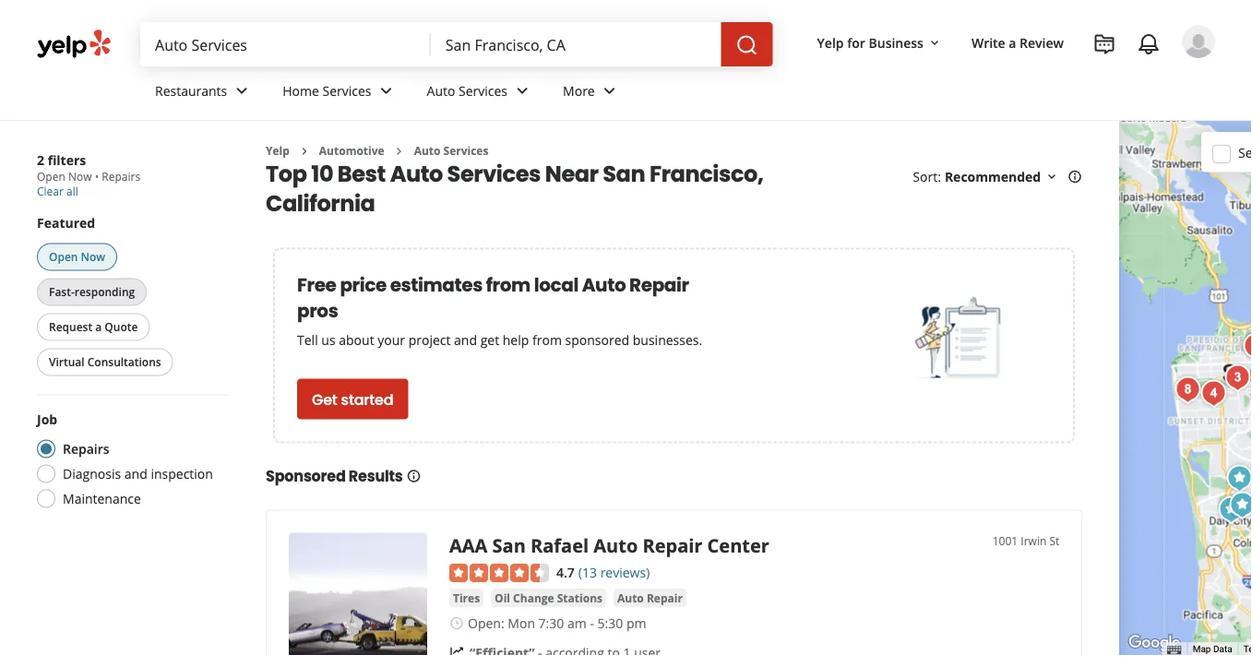 Task type: locate. For each thing, give the bounding box(es) containing it.
1 vertical spatial and
[[124, 465, 147, 483]]

stress-free auto care / emerald auto image
[[1238, 328, 1252, 365]]

open:
[[468, 614, 505, 632]]

2 horizontal spatial 24 chevron down v2 image
[[599, 80, 621, 102]]

open: mon 7:30 am - 5:30 pm
[[468, 614, 647, 632]]

repair inside button
[[647, 590, 683, 605]]

yelp for business button
[[810, 26, 950, 59]]

help
[[503, 331, 529, 349]]

•
[[95, 169, 99, 184]]

None field
[[155, 34, 416, 54], [446, 34, 707, 54]]

1 vertical spatial yelp
[[266, 143, 290, 158]]

sponsored results
[[266, 466, 403, 487]]

none field up 'home'
[[155, 34, 416, 54]]

open down featured
[[49, 249, 78, 264]]

1 horizontal spatial yelp
[[817, 34, 844, 51]]

0 horizontal spatial 16 info v2 image
[[407, 469, 421, 483]]

yelp for yelp for business
[[817, 34, 844, 51]]

now inside the 2 filters open now • repairs clear all
[[68, 169, 92, 184]]

from left local
[[486, 272, 531, 298]]

write a review
[[972, 34, 1064, 51]]

0 vertical spatial open
[[37, 169, 65, 184]]

1 horizontal spatial from
[[532, 331, 562, 349]]

open down 2
[[37, 169, 65, 184]]

open
[[37, 169, 65, 184], [49, 249, 78, 264]]

16 info v2 image right 16 chevron down v2 image
[[1068, 170, 1083, 184]]

a right write
[[1009, 34, 1017, 51]]

notifications image
[[1138, 33, 1160, 55]]

auto services right 16 chevron right v2 image
[[414, 143, 489, 158]]

and left the get
[[454, 331, 477, 349]]

24 chevron down v2 image
[[231, 80, 253, 102], [375, 80, 397, 102], [599, 80, 621, 102]]

16 info v2 image right 'results'
[[407, 469, 421, 483]]

24 chevron down v2 image right the restaurants
[[231, 80, 253, 102]]

center
[[707, 533, 770, 558]]

0 horizontal spatial 24 chevron down v2 image
[[231, 80, 253, 102]]

yelp left 16 chevron right v2 icon
[[266, 143, 290, 158]]

1 horizontal spatial a
[[1009, 34, 1017, 51]]

1 vertical spatial san
[[492, 533, 526, 558]]

0 vertical spatial yelp
[[817, 34, 844, 51]]

repair down reviews)
[[647, 590, 683, 605]]

0 horizontal spatial and
[[124, 465, 147, 483]]

auto repair
[[617, 590, 683, 605]]

quote
[[105, 319, 138, 335]]

sponsored
[[266, 466, 346, 487]]

auto inside auto services 'link'
[[427, 82, 455, 99]]

auto right "best"
[[390, 158, 443, 189]]

2 none field from the left
[[446, 34, 707, 54]]

0 horizontal spatial none field
[[155, 34, 416, 54]]

auto right 16 chevron right v2 image
[[414, 143, 441, 158]]

recommended button
[[945, 168, 1060, 185]]

0 horizontal spatial yelp
[[266, 143, 290, 158]]

1 vertical spatial a
[[95, 319, 102, 335]]

search image
[[736, 34, 758, 56]]

maintenance
[[63, 490, 141, 508]]

0 vertical spatial repair
[[629, 272, 689, 298]]

get
[[312, 389, 337, 410]]

fast-responding button
[[37, 278, 147, 306]]

4.7
[[557, 563, 575, 581]]

map region
[[928, 0, 1252, 655]]

auto up pm
[[617, 590, 644, 605]]

1 horizontal spatial none field
[[446, 34, 707, 54]]

services inside top 10 best auto services near san francisco, california
[[447, 158, 541, 189]]

0 vertical spatial repairs
[[102, 169, 140, 184]]

services right 16 chevron right v2 image
[[444, 143, 489, 158]]

get started button
[[297, 379, 408, 419]]

automotive link
[[319, 143, 385, 158]]

auto inside free price estimates from local auto repair pros tell us about your project and get help from sponsored businesses.
[[582, 272, 626, 298]]

auto right local
[[582, 272, 626, 298]]

2 filters open now • repairs clear all
[[37, 151, 140, 199]]

st
[[1050, 533, 1060, 548]]

aaa san rafael auto repair center image
[[289, 533, 427, 655]]

1 vertical spatial auto services
[[414, 143, 489, 158]]

auto inside top 10 best auto services near san francisco, california
[[390, 158, 443, 189]]

1 vertical spatial open
[[49, 249, 78, 264]]

1 horizontal spatial and
[[454, 331, 477, 349]]

a
[[1009, 34, 1017, 51], [95, 319, 102, 335]]

0 vertical spatial now
[[68, 169, 92, 184]]

clear all link
[[37, 184, 78, 199]]

home services
[[283, 82, 371, 99]]

repair inside free price estimates from local auto repair pros tell us about your project and get help from sponsored businesses.
[[629, 272, 689, 298]]

auto repair button
[[614, 589, 687, 607]]

3 24 chevron down v2 image from the left
[[599, 80, 621, 102]]

write
[[972, 34, 1006, 51]]

0 horizontal spatial from
[[486, 272, 531, 298]]

24 chevron down v2 image inside restaurants 'link'
[[231, 80, 253, 102]]

16 info v2 image
[[1068, 170, 1083, 184], [407, 469, 421, 483]]

16 chevron right v2 image
[[392, 144, 407, 159]]

1 horizontal spatial 16 info v2 image
[[1068, 170, 1083, 184]]

now up fast-responding
[[81, 249, 105, 264]]

get started
[[312, 389, 393, 410]]

24 chevron down v2 image inside home services link
[[375, 80, 397, 102]]

google image
[[1124, 631, 1185, 655]]

a inside request a quote button
[[95, 319, 102, 335]]

24 chevron down v2 image inside more link
[[599, 80, 621, 102]]

tell
[[297, 331, 318, 349]]

option group
[[31, 410, 229, 514]]

diagnosis and inspection
[[63, 465, 213, 483]]

and up maintenance
[[124, 465, 147, 483]]

california
[[266, 188, 375, 219]]

san inside top 10 best auto services near san francisco, california
[[603, 158, 645, 189]]

us
[[321, 331, 336, 349]]

2 vertical spatial repair
[[647, 590, 683, 605]]

services
[[323, 82, 371, 99], [459, 82, 508, 99], [444, 143, 489, 158], [447, 158, 541, 189]]

consultations
[[87, 354, 161, 370]]

repair up reviews)
[[643, 533, 703, 558]]

2 24 chevron down v2 image from the left
[[375, 80, 397, 102]]

mon
[[508, 614, 535, 632]]

0 vertical spatial san
[[603, 158, 645, 189]]

(13 reviews) link
[[579, 561, 650, 581]]

top
[[266, 158, 307, 189]]

none field up "more"
[[446, 34, 707, 54]]

sort:
[[913, 168, 941, 185]]

1 vertical spatial now
[[81, 249, 105, 264]]

best
[[338, 158, 386, 189]]

24 chevron down v2 image for more
[[599, 80, 621, 102]]

fast-
[[49, 284, 75, 299]]

1 24 chevron down v2 image from the left
[[231, 80, 253, 102]]

goodyear auto service image
[[1222, 460, 1252, 497]]

greg r. image
[[1182, 25, 1215, 58]]

24 chevron down v2 image right home services
[[375, 80, 397, 102]]

keyboard shortcuts image
[[1167, 646, 1182, 655]]

for
[[847, 34, 866, 51]]

yelp
[[817, 34, 844, 51], [266, 143, 290, 158]]

aaa
[[449, 533, 488, 558]]

automotive
[[319, 143, 385, 158]]

1 none field from the left
[[155, 34, 416, 54]]

all
[[66, 184, 78, 199]]

a inside the write a review 'link'
[[1009, 34, 1017, 51]]

now left • in the left top of the page
[[68, 169, 92, 184]]

from right help
[[532, 331, 562, 349]]

0 vertical spatial and
[[454, 331, 477, 349]]

yelp inside button
[[817, 34, 844, 51]]

a for write
[[1009, 34, 1017, 51]]

auto services link
[[412, 66, 548, 120], [414, 143, 489, 158]]

16 chevron down v2 image
[[1045, 170, 1060, 184]]

stress-free auto care / emerald auto image
[[1238, 328, 1252, 365]]

auto left 24 chevron down v2 image
[[427, 82, 455, 99]]

repairs right • in the left top of the page
[[102, 169, 140, 184]]

repairs inside the 2 filters open now • repairs clear all
[[102, 169, 140, 184]]

services right 'home'
[[323, 82, 371, 99]]

repairs up diagnosis
[[63, 440, 109, 458]]

businesses.
[[633, 331, 703, 349]]

services inside 'link'
[[459, 82, 508, 99]]

auto services
[[427, 82, 508, 99], [414, 143, 489, 158]]

san
[[603, 158, 645, 189], [492, 533, 526, 558]]

open now button
[[37, 243, 117, 271]]

san right near
[[603, 158, 645, 189]]

0 vertical spatial auto services
[[427, 82, 508, 99]]

te link
[[1244, 644, 1252, 655]]

filters
[[48, 151, 86, 168]]

24 chevron down v2 image right "more"
[[599, 80, 621, 102]]

1 vertical spatial 16 info v2 image
[[407, 469, 421, 483]]

stations
[[557, 590, 603, 605]]

started
[[341, 389, 393, 410]]

auto
[[427, 82, 455, 99], [414, 143, 441, 158], [390, 158, 443, 189], [582, 272, 626, 298], [594, 533, 638, 558], [617, 590, 644, 605]]

projects image
[[1094, 33, 1116, 55]]

repair up businesses.
[[629, 272, 689, 298]]

repairs
[[102, 169, 140, 184], [63, 440, 109, 458]]

1 horizontal spatial 24 chevron down v2 image
[[375, 80, 397, 102]]

san up 4.7 star rating 'image'
[[492, 533, 526, 558]]

responding
[[75, 284, 135, 299]]

None search field
[[140, 22, 777, 66]]

and
[[454, 331, 477, 349], [124, 465, 147, 483]]

yelp left for
[[817, 34, 844, 51]]

auto repair link
[[614, 589, 687, 607]]

now
[[68, 169, 92, 184], [81, 249, 105, 264]]

1001
[[993, 533, 1018, 548]]

home
[[283, 82, 319, 99]]

your
[[378, 331, 405, 349]]

0 horizontal spatial a
[[95, 319, 102, 335]]

1 horizontal spatial san
[[603, 158, 645, 189]]

a left quote
[[95, 319, 102, 335]]

reviews)
[[600, 563, 650, 581]]

francisco,
[[650, 158, 764, 189]]

0 vertical spatial from
[[486, 272, 531, 298]]

services left 24 chevron down v2 image
[[459, 82, 508, 99]]

aaa san rafael auto repair center link
[[449, 533, 770, 558]]

1 vertical spatial from
[[532, 331, 562, 349]]

auto services left 24 chevron down v2 image
[[427, 82, 508, 99]]

0 vertical spatial a
[[1009, 34, 1017, 51]]

services left near
[[447, 158, 541, 189]]

map
[[1193, 644, 1211, 655]]



Task type: vqa. For each thing, say whether or not it's contained in the screenshot.
Get started button
yes



Task type: describe. For each thing, give the bounding box(es) containing it.
clear
[[37, 184, 64, 199]]

auto up (13 reviews) link
[[594, 533, 638, 558]]

16 chevron down v2 image
[[927, 36, 942, 50]]

sponsored
[[565, 331, 630, 349]]

recommended
[[945, 168, 1041, 185]]

top 10 best auto services near san francisco, california
[[266, 158, 764, 219]]

24 chevron down v2 image for home services
[[375, 80, 397, 102]]

16 trending v2 image
[[449, 645, 464, 655]]

pm
[[627, 614, 647, 632]]

24 chevron down v2 image for restaurants
[[231, 80, 253, 102]]

tires link
[[449, 589, 484, 607]]

local
[[534, 272, 579, 298]]

request a quote
[[49, 319, 138, 335]]

0 vertical spatial auto services link
[[412, 66, 548, 120]]

write a review link
[[964, 26, 1071, 59]]

now inside button
[[81, 249, 105, 264]]

7:30
[[539, 614, 564, 632]]

(13
[[579, 563, 597, 581]]

cesar's tires image
[[1224, 487, 1252, 524]]

0 vertical spatial 16 info v2 image
[[1068, 170, 1083, 184]]

auto services inside 'link'
[[427, 82, 508, 99]]

mike's union auto repair image
[[1220, 359, 1252, 396]]

tires
[[453, 590, 480, 605]]

none field near
[[446, 34, 707, 54]]

restaurants
[[155, 82, 227, 99]]

24 chevron down v2 image
[[511, 80, 533, 102]]

option group containing job
[[31, 410, 229, 514]]

featured group
[[33, 214, 229, 380]]

map data
[[1193, 644, 1233, 655]]

results
[[349, 466, 403, 487]]

Near text field
[[446, 34, 707, 54]]

2
[[37, 151, 44, 168]]

oil change stations link
[[491, 589, 606, 607]]

about
[[339, 331, 374, 349]]

1001 irwin st
[[993, 533, 1060, 548]]

yelp for business
[[817, 34, 924, 51]]

request
[[49, 319, 92, 335]]

price
[[340, 272, 387, 298]]

virtual consultations button
[[37, 348, 173, 376]]

estimates
[[390, 272, 483, 298]]

(13 reviews)
[[579, 563, 650, 581]]

1 vertical spatial repairs
[[63, 440, 109, 458]]

user actions element
[[803, 23, 1241, 137]]

se
[[1239, 144, 1252, 161]]

business categories element
[[140, 66, 1215, 120]]

yelp link
[[266, 143, 290, 158]]

and inside free price estimates from local auto repair pros tell us about your project and get help from sponsored businesses.
[[454, 331, 477, 349]]

pros
[[297, 298, 338, 323]]

16 clock v2 image
[[449, 616, 464, 631]]

featured
[[37, 214, 95, 232]]

tires button
[[449, 589, 484, 607]]

project
[[409, 331, 451, 349]]

fast-responding
[[49, 284, 135, 299]]

te
[[1244, 644, 1252, 655]]

4.7 star rating image
[[449, 564, 549, 582]]

free
[[297, 272, 336, 298]]

open now
[[49, 249, 105, 264]]

a for request
[[95, 319, 102, 335]]

request a quote button
[[37, 313, 150, 341]]

diagnosis
[[63, 465, 121, 483]]

open inside the 2 filters open now • repairs clear all
[[37, 169, 65, 184]]

job
[[37, 411, 57, 428]]

home services link
[[268, 66, 412, 120]]

map data button
[[1193, 643, 1233, 655]]

restaurants link
[[140, 66, 268, 120]]

yelp for yelp link
[[266, 143, 290, 158]]

oil change stations button
[[491, 589, 606, 607]]

none field find
[[155, 34, 416, 54]]

sunset 76 auto repair & tire center image
[[1196, 375, 1233, 412]]

1 vertical spatial auto services link
[[414, 143, 489, 158]]

am
[[568, 614, 587, 632]]

change
[[513, 590, 554, 605]]

business
[[869, 34, 924, 51]]

jt's auto repair image
[[1170, 371, 1207, 408]]

rafael
[[531, 533, 589, 558]]

0 horizontal spatial san
[[492, 533, 526, 558]]

virtual
[[49, 354, 85, 370]]

open inside button
[[49, 249, 78, 264]]

inspection
[[151, 465, 213, 483]]

-
[[590, 614, 594, 632]]

virtual consultations
[[49, 354, 161, 370]]

1 vertical spatial repair
[[643, 533, 703, 558]]

4.7 link
[[557, 561, 575, 581]]

more link
[[548, 66, 636, 120]]

Find text field
[[155, 34, 416, 54]]

16 chevron right v2 image
[[297, 144, 312, 159]]

and inside option group
[[124, 465, 147, 483]]

irwin
[[1021, 533, 1047, 548]]

oil
[[495, 590, 510, 605]]

aaa san rafael auto repair center
[[449, 533, 770, 558]]

10
[[311, 158, 333, 189]]

city toyota image
[[1213, 491, 1250, 528]]

free price estimates from local auto repair pros image
[[915, 293, 1008, 385]]

auto inside auto repair button
[[617, 590, 644, 605]]

free price estimates from local auto repair pros tell us about your project and get help from sponsored businesses.
[[297, 272, 703, 349]]

data
[[1214, 644, 1233, 655]]

get
[[481, 331, 499, 349]]



